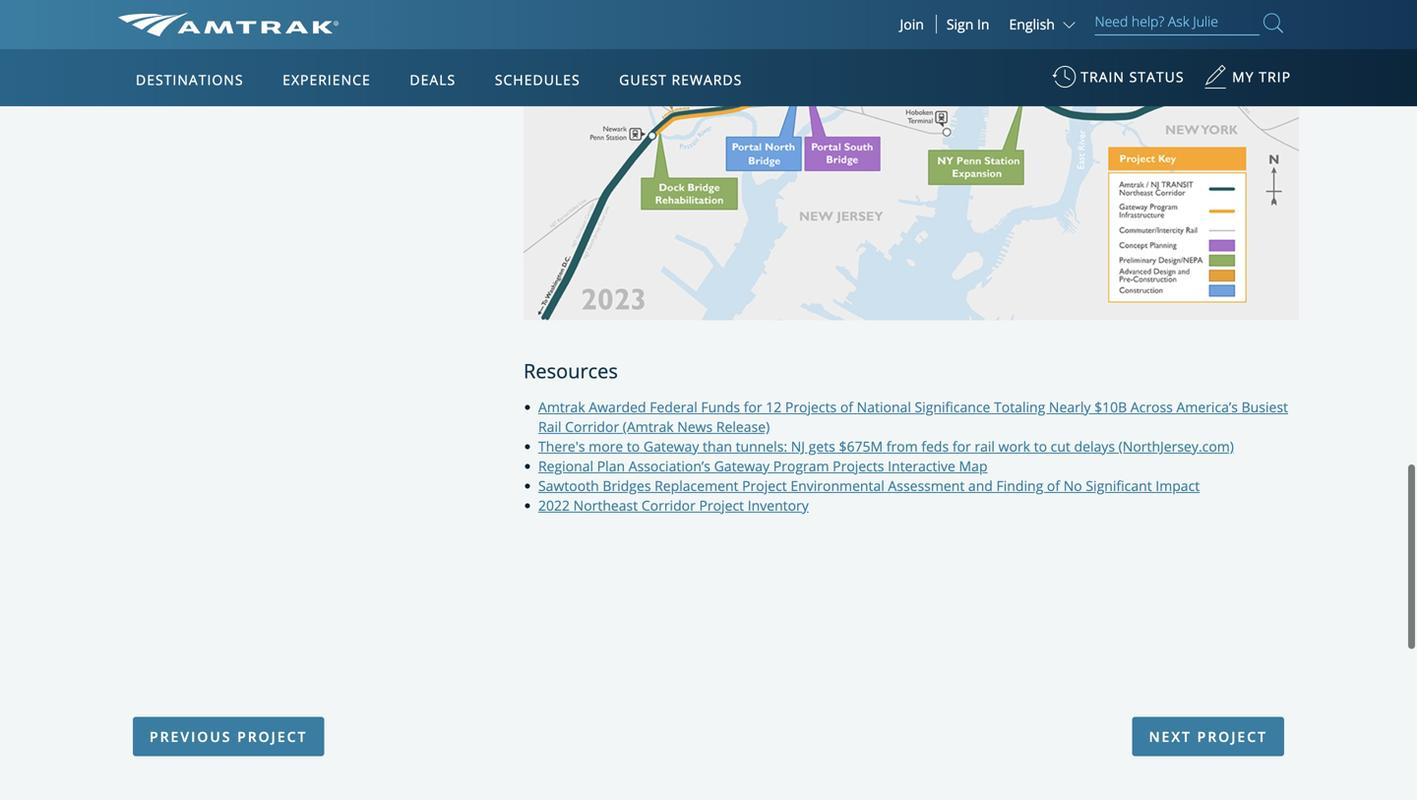 Task type: vqa. For each thing, say whether or not it's contained in the screenshot.
Return
no



Task type: describe. For each thing, give the bounding box(es) containing it.
(amtrak
[[623, 417, 674, 436]]

impact
[[1156, 477, 1200, 495]]

significant
[[1086, 477, 1153, 495]]

feds
[[922, 437, 949, 456]]

sign in
[[947, 15, 990, 33]]

busiest
[[1242, 398, 1289, 416]]

1 vertical spatial gateway
[[714, 457, 770, 476]]

0 vertical spatial project
[[742, 477, 787, 495]]

next
[[1150, 728, 1192, 746]]

1 to from the left
[[627, 437, 640, 456]]

there's
[[539, 437, 585, 456]]

0 vertical spatial corridor
[[565, 417, 619, 436]]

inventory
[[748, 496, 809, 515]]

deals button
[[402, 52, 464, 107]]

train status
[[1081, 67, 1185, 86]]

rewards
[[672, 70, 743, 89]]

nj
[[791, 437, 805, 456]]

regional
[[539, 457, 594, 476]]

work
[[999, 437, 1031, 456]]

tunnels:
[[736, 437, 788, 456]]

delays
[[1075, 437, 1116, 456]]

experience button
[[275, 52, 379, 107]]

12
[[766, 398, 782, 416]]

0 horizontal spatial for
[[744, 398, 763, 416]]

release)
[[717, 417, 770, 436]]

next project
[[1150, 728, 1268, 746]]

train
[[1081, 67, 1125, 86]]

there's more to gateway than tunnels: nj gets $675m from feds for rail work to cut delays (northjersey.com) link
[[539, 437, 1235, 456]]

destinations
[[136, 70, 244, 89]]

trip
[[1260, 67, 1292, 86]]

status
[[1130, 67, 1185, 86]]

more
[[589, 437, 623, 456]]

national
[[857, 398, 912, 416]]

interactive
[[888, 457, 956, 476]]

1 vertical spatial of
[[1047, 477, 1060, 495]]

previous  project link
[[133, 717, 324, 757]]

amtrak
[[539, 398, 586, 416]]

search icon image
[[1264, 9, 1284, 36]]

regional plan association's gateway program projects interactive map link
[[539, 457, 988, 476]]

assessment
[[889, 477, 965, 495]]

sign in button
[[947, 15, 990, 33]]

$10b
[[1095, 398, 1128, 416]]

sign
[[947, 15, 974, 33]]

regions map image
[[191, 164, 664, 440]]

sawtooth bridges replacement project environmental assessment and finding of no significant impact link
[[539, 477, 1200, 495]]

1 vertical spatial projects
[[833, 457, 885, 476]]

resources
[[524, 357, 618, 384]]

across
[[1131, 398, 1173, 416]]

amtrak image
[[118, 13, 339, 36]]

replacement
[[655, 477, 739, 495]]

schedules link
[[487, 49, 588, 106]]



Task type: locate. For each thing, give the bounding box(es) containing it.
northeast
[[574, 496, 638, 515]]

1 vertical spatial corridor
[[642, 496, 696, 515]]

amtrak awarded federal funds for 12 projects of national significance totaling nearly $10b across america's busiest rail corridor (amtrak news release) there's more to gateway than tunnels: nj gets $675m from feds for rail work to cut delays (northjersey.com) regional plan association's gateway program projects interactive map sawtooth bridges replacement project environmental assessment and finding of no significant impact 2022 northeast corridor project inventory
[[539, 398, 1289, 515]]

news
[[678, 417, 713, 436]]

environmental
[[791, 477, 885, 495]]

no
[[1064, 477, 1083, 495]]

1 project from the left
[[237, 728, 308, 746]]

totaling
[[994, 398, 1046, 416]]

previous  project
[[150, 728, 308, 746]]

application
[[191, 164, 664, 440]]

0 horizontal spatial corridor
[[565, 417, 619, 436]]

projects right 12 in the right of the page
[[786, 398, 837, 416]]

project down regional plan association's gateway program projects interactive map link
[[742, 477, 787, 495]]

project down replacement
[[700, 496, 744, 515]]

corridor
[[565, 417, 619, 436], [642, 496, 696, 515]]

to
[[627, 437, 640, 456], [1034, 437, 1048, 456]]

0 vertical spatial for
[[744, 398, 763, 416]]

0 vertical spatial gateway
[[644, 437, 699, 456]]

corridor down replacement
[[642, 496, 696, 515]]

next project link
[[1133, 717, 1285, 757]]

cut
[[1051, 437, 1071, 456]]

1 horizontal spatial to
[[1034, 437, 1048, 456]]

0 vertical spatial of
[[841, 398, 854, 416]]

projects
[[786, 398, 837, 416], [833, 457, 885, 476]]

project right 'previous' in the bottom left of the page
[[237, 728, 308, 746]]

0 vertical spatial projects
[[786, 398, 837, 416]]

1 vertical spatial project
[[700, 496, 744, 515]]

plan
[[597, 457, 625, 476]]

of left national
[[841, 398, 854, 416]]

deals
[[410, 70, 456, 89]]

gateway down tunnels:
[[714, 457, 770, 476]]

than
[[703, 437, 732, 456]]

in
[[978, 15, 990, 33]]

1 horizontal spatial of
[[1047, 477, 1060, 495]]

0 horizontal spatial of
[[841, 398, 854, 416]]

corridor up more
[[565, 417, 619, 436]]

of
[[841, 398, 854, 416], [1047, 477, 1060, 495]]

destinations button
[[128, 52, 252, 107]]

federal
[[650, 398, 698, 416]]

awarded
[[589, 398, 646, 416]]

1 horizontal spatial gateway
[[714, 457, 770, 476]]

1 horizontal spatial corridor
[[642, 496, 696, 515]]

to left cut
[[1034, 437, 1048, 456]]

program
[[774, 457, 830, 476]]

gets
[[809, 437, 836, 456]]

join button
[[889, 15, 937, 33]]

for up map
[[953, 437, 972, 456]]

banner
[[0, 0, 1418, 455]]

english
[[1010, 15, 1055, 33]]

experience
[[283, 70, 371, 89]]

project for next project
[[1198, 728, 1268, 746]]

amtrak awarded federal funds for 12 projects of national significance totaling nearly $10b across america's busiest rail corridor (amtrak news release) link
[[539, 398, 1289, 436]]

rail
[[975, 437, 995, 456]]

sawtooth
[[539, 477, 599, 495]]

2 project from the left
[[1198, 728, 1268, 746]]

english button
[[1010, 15, 1081, 33]]

finding
[[997, 477, 1044, 495]]

1 horizontal spatial project
[[1198, 728, 1268, 746]]

bridges
[[603, 477, 651, 495]]

0 horizontal spatial project
[[237, 728, 308, 746]]

project
[[237, 728, 308, 746], [1198, 728, 1268, 746]]

gateway up association's
[[644, 437, 699, 456]]

2022
[[539, 496, 570, 515]]

for left 12 in the right of the page
[[744, 398, 763, 416]]

(northjersey.com)
[[1119, 437, 1235, 456]]

funds
[[701, 398, 740, 416]]

and
[[969, 477, 993, 495]]

train status link
[[1053, 58, 1185, 106]]

Please enter your search item search field
[[1095, 10, 1260, 35]]

association's
[[629, 457, 711, 476]]

join
[[900, 15, 924, 33]]

1 vertical spatial for
[[953, 437, 972, 456]]

gateway
[[644, 437, 699, 456], [714, 457, 770, 476]]

from
[[887, 437, 918, 456]]

my
[[1233, 67, 1255, 86]]

1 horizontal spatial for
[[953, 437, 972, 456]]

banner containing join
[[0, 0, 1418, 455]]

nearly
[[1049, 398, 1091, 416]]

rail
[[539, 417, 562, 436]]

guest
[[620, 70, 667, 89]]

0 horizontal spatial gateway
[[644, 437, 699, 456]]

previous
[[150, 728, 232, 746]]

project
[[742, 477, 787, 495], [700, 496, 744, 515]]

of left no
[[1047, 477, 1060, 495]]

0 horizontal spatial to
[[627, 437, 640, 456]]

2022 northeast corridor project inventory link
[[539, 496, 809, 515]]

project for previous  project
[[237, 728, 308, 746]]

project right next
[[1198, 728, 1268, 746]]

for
[[744, 398, 763, 416], [953, 437, 972, 456]]

guest rewards
[[620, 70, 743, 89]]

my trip button
[[1204, 58, 1292, 106]]

$675m
[[839, 437, 883, 456]]

significance
[[915, 398, 991, 416]]

to down (amtrak at the bottom
[[627, 437, 640, 456]]

projects down $675m
[[833, 457, 885, 476]]

my trip
[[1233, 67, 1292, 86]]

guest rewards button
[[612, 52, 751, 107]]

schedules
[[495, 70, 581, 89]]

map
[[960, 457, 988, 476]]

2 to from the left
[[1034, 437, 1048, 456]]

america's
[[1177, 398, 1239, 416]]



